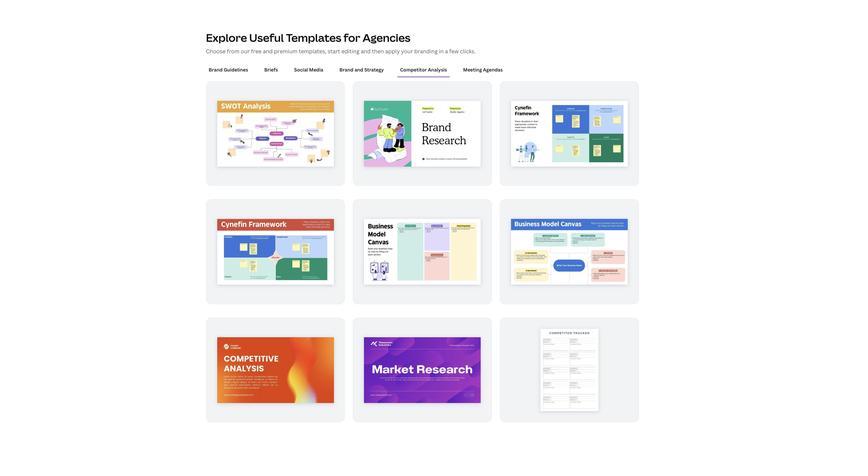Task type: locate. For each thing, give the bounding box(es) containing it.
your
[[401, 48, 413, 55]]

brand and strategy button
[[337, 64, 387, 76]]

and inside 'button'
[[355, 67, 363, 73]]

business model canvas planning whiteboard in blue green modern professional style image
[[511, 219, 628, 285]]

in
[[439, 48, 444, 55]]

and left strategy
[[355, 67, 363, 73]]

brand down choose
[[209, 67, 223, 73]]

competitor analysis button
[[398, 64, 450, 76]]

free
[[251, 48, 262, 55]]

meeting agendas button
[[461, 64, 506, 76]]

media
[[309, 67, 323, 73]]

brand for brand and strategy
[[340, 67, 354, 73]]

cynefin framework team whiteboard in red blue modern professional style image
[[217, 219, 334, 285]]

2 brand from the left
[[340, 67, 354, 73]]

competitor analysis
[[400, 67, 447, 73]]

brand down editing
[[340, 67, 354, 73]]

from
[[227, 48, 240, 55]]

our
[[241, 48, 250, 55]]

and
[[263, 48, 273, 55], [361, 48, 371, 55], [355, 67, 363, 73]]

brand inside button
[[209, 67, 223, 73]]

templates,
[[299, 48, 327, 55]]

1 brand from the left
[[209, 67, 223, 73]]

1 horizontal spatial brand
[[340, 67, 354, 73]]

few
[[449, 48, 459, 55]]

meeting
[[463, 67, 482, 73]]

and right free
[[263, 48, 273, 55]]

brand inside 'button'
[[340, 67, 354, 73]]

apply
[[385, 48, 400, 55]]

brand for brand guidelines
[[209, 67, 223, 73]]

and left then
[[361, 48, 371, 55]]

agencies
[[363, 30, 411, 45]]

brand guidelines button
[[206, 64, 251, 76]]

business model canvas planning whiteboard in purple green modern professional style image
[[364, 219, 481, 285]]

brand guidelines
[[209, 67, 248, 73]]

0 horizontal spatial brand
[[209, 67, 223, 73]]

competitor
[[400, 67, 427, 73]]

brand
[[209, 67, 223, 73], [340, 67, 354, 73]]

branding
[[414, 48, 438, 55]]



Task type: describe. For each thing, give the bounding box(es) containing it.
a
[[445, 48, 448, 55]]

explore useful templates for agencies choose from our free and premium templates, start editing and then apply your branding in a few clicks.
[[206, 30, 476, 55]]

editing
[[342, 48, 360, 55]]

then
[[372, 48, 384, 55]]

agendas
[[483, 67, 503, 73]]

social media
[[294, 67, 323, 73]]

briefs
[[264, 67, 278, 73]]

black and white minimal competitor tracker planner image
[[541, 329, 599, 411]]

explore
[[206, 30, 247, 45]]

premium
[[274, 48, 298, 55]]

social media button
[[292, 64, 326, 76]]

strategy
[[364, 67, 384, 73]]

brand research and planning presentation in pink emerald white dynamic professional style image
[[364, 101, 481, 166]]

guidelines
[[224, 67, 248, 73]]

briefs button
[[262, 64, 281, 76]]

social
[[294, 67, 308, 73]]

cynefin framework team whiteboard in blue green modern professional style image
[[511, 101, 628, 166]]

choose
[[206, 48, 226, 55]]

clicks.
[[460, 48, 476, 55]]

purple gradient modern market research presentation image
[[364, 337, 481, 403]]

swot analysis brainstorm whiteboard in orange pink modern professional style image
[[217, 101, 334, 166]]

templates
[[286, 30, 341, 45]]

brand and strategy
[[340, 67, 384, 73]]

meeting agendas
[[463, 67, 503, 73]]

for
[[344, 30, 360, 45]]

useful
[[249, 30, 284, 45]]

start
[[328, 48, 340, 55]]

analysis
[[428, 67, 447, 73]]



Task type: vqa. For each thing, say whether or not it's contained in the screenshot.
Guidelines
yes



